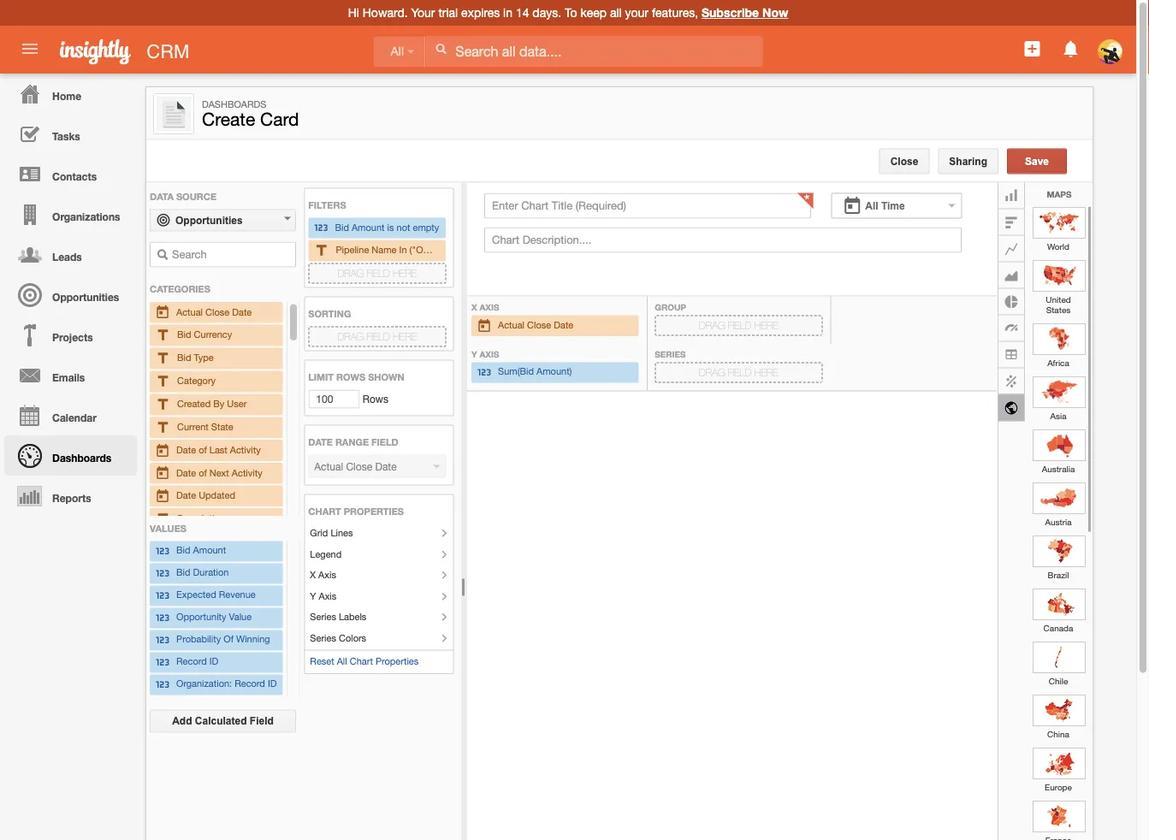 Task type: vqa. For each thing, say whether or not it's contained in the screenshot.
the Howard corresponding to R
no



Task type: describe. For each thing, give the bounding box(es) containing it.
y inside rows group
[[310, 590, 316, 602]]

crm
[[147, 40, 190, 62]]

0 horizontal spatial record
[[176, 656, 207, 667]]

card
[[260, 109, 299, 130]]

categories
[[150, 283, 210, 294]]

series for labels
[[310, 611, 336, 623]]

dashboards create card
[[202, 98, 299, 130]]

series for drag
[[655, 349, 686, 359]]

all for all
[[391, 45, 404, 58]]

tasks link
[[4, 114, 137, 154]]

projects link
[[4, 315, 137, 355]]

by
[[213, 398, 224, 409]]

features,
[[652, 6, 698, 20]]

axis down legend
[[318, 569, 336, 581]]

actual for x axis
[[498, 320, 525, 331]]

1 horizontal spatial x
[[472, 302, 477, 312]]

is
[[387, 222, 394, 233]]

date of last activity link
[[155, 441, 278, 459]]

home
[[52, 90, 81, 102]]

legend
[[310, 548, 342, 560]]

to
[[565, 6, 577, 20]]

drag down pipeline
[[338, 267, 364, 279]]

0 vertical spatial properties
[[344, 506, 404, 517]]

close for categories
[[205, 306, 230, 317]]

dashboards for dashboards
[[52, 452, 111, 464]]

here down pipeline name in ("opportunity pipeline") link
[[393, 267, 417, 279]]

sharing
[[949, 155, 988, 167]]

tasks
[[52, 130, 80, 142]]

pipeline name in ("opportunity pipeline") link
[[314, 242, 508, 260]]

days.
[[533, 6, 561, 20]]

source
[[176, 191, 217, 202]]

actual close date link for x axis
[[477, 317, 634, 335]]

dashboards link
[[4, 436, 137, 476]]

axis up sum(bid
[[480, 349, 499, 359]]

all time
[[865, 200, 905, 211]]

1 vertical spatial rows
[[360, 393, 388, 405]]

x axis inside rows group
[[310, 569, 336, 581]]

14
[[516, 6, 529, 20]]

record inside 'link'
[[235, 679, 265, 690]]

created
[[177, 398, 211, 409]]

filters
[[308, 199, 346, 211]]

bid amount
[[176, 545, 226, 556]]

current state
[[177, 421, 233, 432]]

0 vertical spatial opportunities link
[[150, 209, 296, 231]]

field for group drag field here
[[728, 320, 752, 331]]

subscribe now link
[[702, 6, 788, 20]]

close button
[[879, 148, 930, 174]]

opportunities inside navigation
[[52, 291, 119, 303]]

1 drag field here from the top
[[338, 267, 417, 279]]

contacts link
[[4, 154, 137, 194]]

sum(bid amount) link
[[477, 364, 634, 381]]

save button
[[1007, 148, 1067, 174]]

Enter Chart Title (Required) text field
[[484, 193, 811, 219]]

here inside the series drag field here
[[755, 367, 778, 378]]

date updated link
[[155, 487, 278, 505]]

time
[[881, 200, 905, 211]]

expected revenue link
[[155, 588, 278, 605]]

("opportunity
[[410, 244, 466, 255]]

chile
[[1049, 676, 1068, 685]]

range
[[335, 436, 369, 448]]

series labels
[[310, 611, 367, 623]]

sum(bid amount)
[[498, 366, 572, 377]]

trial
[[439, 6, 458, 20]]

record id
[[176, 656, 219, 667]]

united states
[[1046, 294, 1071, 314]]

in
[[503, 6, 513, 20]]

reset all chart properties
[[310, 656, 419, 667]]

drag inside the series drag field here
[[699, 367, 725, 378]]

organization: record id
[[176, 679, 277, 690]]

expires
[[461, 6, 500, 20]]

series drag field here
[[655, 349, 778, 378]]

actual close date for x axis
[[498, 320, 574, 331]]

Chart Description.... text field
[[484, 227, 962, 253]]

projects
[[52, 331, 93, 343]]

all time link
[[831, 193, 962, 219]]

grid lines
[[310, 528, 353, 539]]

limit rows shown
[[308, 371, 404, 382]]

organizations link
[[4, 194, 137, 234]]

series for colors
[[310, 632, 336, 643]]

all
[[610, 6, 622, 20]]

category
[[177, 375, 216, 386]]

group containing all time
[[467, 180, 1100, 840]]

description
[[177, 512, 225, 523]]

data source
[[150, 191, 217, 202]]

0 vertical spatial rows
[[336, 371, 366, 382]]

activity for date of last activity
[[230, 444, 261, 455]]

sum(bid
[[498, 366, 534, 377]]

amount for duration
[[193, 545, 226, 556]]

group drag field here
[[655, 302, 778, 331]]

drag inside group drag field here
[[699, 320, 725, 331]]

axis down pipeline")
[[480, 302, 499, 312]]

of for next
[[199, 467, 207, 478]]

of for last
[[199, 444, 207, 455]]

australia
[[1042, 463, 1075, 473]]

field for date range field
[[371, 436, 399, 448]]

0 vertical spatial y axis
[[472, 349, 502, 359]]

canada
[[1044, 623, 1074, 632]]

howard.
[[363, 6, 408, 20]]

create
[[202, 109, 255, 130]]

opportunity
[[176, 612, 226, 623]]

home link
[[4, 74, 137, 114]]

series colors
[[310, 632, 366, 643]]

of
[[224, 634, 234, 645]]

maps
[[1047, 189, 1072, 199]]

here inside group drag field here
[[755, 320, 778, 331]]

group
[[655, 302, 686, 312]]

asia
[[1050, 410, 1067, 420]]

name
[[372, 244, 397, 255]]

subscribe
[[702, 6, 759, 20]]

all inside rows group
[[337, 656, 347, 667]]

currency
[[194, 329, 232, 340]]

your
[[411, 6, 435, 20]]

y inside group
[[472, 349, 477, 359]]

1 horizontal spatial chart
[[350, 656, 373, 667]]

field up shown
[[367, 331, 390, 342]]

activity for date of next activity
[[232, 467, 262, 478]]

card image
[[157, 97, 191, 131]]

leads
[[52, 251, 82, 263]]

grid
[[310, 528, 328, 539]]

china
[[1048, 729, 1070, 739]]

bid duration
[[176, 567, 229, 578]]

field for add calculated field
[[250, 715, 274, 727]]

not
[[397, 222, 410, 233]]



Task type: locate. For each thing, give the bounding box(es) containing it.
bid down values
[[176, 545, 190, 556]]

1 vertical spatial properties
[[376, 656, 419, 667]]

date up date updated
[[176, 467, 196, 478]]

0 vertical spatial amount
[[352, 222, 385, 233]]

calendar
[[52, 412, 97, 424]]

actual close date link for categories
[[155, 303, 278, 321]]

navigation containing home
[[0, 74, 137, 516]]

current
[[177, 421, 209, 432]]

actual inside rows group
[[176, 306, 203, 317]]

field down group drag field here
[[728, 367, 752, 378]]

1 horizontal spatial actual close date
[[498, 320, 574, 331]]

date left range
[[308, 436, 333, 448]]

empty
[[413, 222, 439, 233]]

sorting
[[308, 308, 351, 319]]

date up description
[[176, 490, 196, 501]]

field inside group drag field here
[[728, 320, 752, 331]]

Search all data.... text field
[[426, 36, 763, 67]]

2 vertical spatial close
[[527, 320, 551, 331]]

activity right the last
[[230, 444, 261, 455]]

organization:
[[176, 679, 232, 690]]

all down howard.
[[391, 45, 404, 58]]

2 of from the top
[[199, 467, 207, 478]]

probability of winning link
[[155, 632, 278, 649]]

bid for bid currency
[[177, 329, 191, 340]]

chart down colors
[[350, 656, 373, 667]]

bid up bid type
[[177, 329, 191, 340]]

dashboards inside dashboards create card
[[202, 98, 266, 110]]

0 horizontal spatial actual close date
[[176, 306, 252, 317]]

opportunity value
[[176, 612, 252, 623]]

amount up duration
[[193, 545, 226, 556]]

your
[[625, 6, 649, 20]]

save
[[1025, 155, 1049, 167]]

date for date range field
[[308, 436, 333, 448]]

lines
[[331, 528, 353, 539]]

actual close date inside rows group
[[176, 306, 252, 317]]

0 vertical spatial record
[[176, 656, 207, 667]]

0 horizontal spatial y axis
[[310, 590, 337, 602]]

2 horizontal spatial close
[[891, 155, 919, 167]]

0 vertical spatial id
[[209, 656, 219, 667]]

record id link
[[155, 654, 278, 671]]

1 horizontal spatial x axis
[[472, 302, 499, 312]]

1 vertical spatial chart
[[350, 656, 373, 667]]

0 horizontal spatial opportunities
[[52, 291, 119, 303]]

opportunities up projects link
[[52, 291, 119, 303]]

bid type link
[[155, 349, 278, 367]]

all right reset
[[337, 656, 347, 667]]

keep
[[581, 6, 607, 20]]

1 horizontal spatial record
[[235, 679, 265, 690]]

1 horizontal spatial actual close date link
[[477, 317, 634, 335]]

2 vertical spatial all
[[337, 656, 347, 667]]

values
[[150, 523, 186, 534]]

date up bid currency link
[[232, 306, 252, 317]]

series inside the series drag field here
[[655, 349, 686, 359]]

date inside group
[[554, 320, 574, 331]]

opportunities inside rows group
[[175, 214, 243, 226]]

actual close date for categories
[[176, 306, 252, 317]]

next
[[209, 467, 229, 478]]

x
[[472, 302, 477, 312], [310, 569, 316, 581]]

date for date of next activity
[[176, 467, 196, 478]]

brazil
[[1048, 570, 1069, 579]]

close up sum(bid amount)
[[527, 320, 551, 331]]

limit
[[308, 371, 334, 382]]

1 vertical spatial dashboards
[[52, 452, 111, 464]]

drag field here down name
[[338, 267, 417, 279]]

date
[[232, 306, 252, 317], [554, 320, 574, 331], [308, 436, 333, 448], [176, 444, 196, 455], [176, 467, 196, 478], [176, 490, 196, 501]]

x down pipeline")
[[472, 302, 477, 312]]

0 horizontal spatial x
[[310, 569, 316, 581]]

actual for categories
[[176, 306, 203, 317]]

# number field
[[308, 390, 360, 409]]

id inside 'link'
[[268, 679, 277, 690]]

rows down shown
[[360, 393, 388, 405]]

date for date updated
[[176, 490, 196, 501]]

1 vertical spatial drag field here
[[338, 331, 417, 342]]

close for x axis
[[527, 320, 551, 331]]

field up the series drag field here
[[728, 320, 752, 331]]

bid for bid type
[[177, 352, 191, 363]]

bid for bid duration
[[176, 567, 190, 578]]

reports
[[52, 492, 91, 504]]

close inside button
[[891, 155, 919, 167]]

0 vertical spatial all
[[391, 45, 404, 58]]

actual close date up sum(bid amount)
[[498, 320, 574, 331]]

x inside rows group
[[310, 569, 316, 581]]

opportunities link
[[150, 209, 296, 231], [4, 275, 137, 315]]

drag field here up shown
[[338, 331, 417, 342]]

rows up # 'number field' at left
[[336, 371, 366, 382]]

states
[[1046, 304, 1071, 314]]

0 vertical spatial of
[[199, 444, 207, 455]]

date up amount)
[[554, 320, 574, 331]]

here up shown
[[393, 331, 417, 342]]

united
[[1046, 294, 1071, 304]]

bid left "type"
[[177, 352, 191, 363]]

1 horizontal spatial close
[[527, 320, 551, 331]]

drag field here
[[338, 267, 417, 279], [338, 331, 417, 342]]

activity inside date of last activity link
[[230, 444, 261, 455]]

0 horizontal spatial all
[[337, 656, 347, 667]]

actual up sum(bid
[[498, 320, 525, 331]]

record down "record id" link
[[235, 679, 265, 690]]

series up "series colors"
[[310, 611, 336, 623]]

0 horizontal spatial id
[[209, 656, 219, 667]]

bid currency
[[177, 329, 232, 340]]

white image
[[435, 43, 447, 55]]

0 vertical spatial y
[[472, 349, 477, 359]]

date updated
[[176, 490, 235, 501]]

field right calculated
[[250, 715, 274, 727]]

opportunities link down leads
[[4, 275, 137, 315]]

search image
[[157, 249, 169, 261]]

1 vertical spatial x axis
[[310, 569, 336, 581]]

value
[[229, 612, 252, 623]]

field down name
[[367, 267, 390, 279]]

1 vertical spatial x
[[310, 569, 316, 581]]

1 vertical spatial actual close date
[[498, 320, 574, 331]]

1 vertical spatial of
[[199, 467, 207, 478]]

1 vertical spatial series
[[310, 611, 336, 623]]

bid up expected
[[176, 567, 190, 578]]

1 vertical spatial actual
[[498, 320, 525, 331]]

organizations
[[52, 211, 120, 223]]

1 vertical spatial close
[[205, 306, 230, 317]]

actual close date up currency
[[176, 306, 252, 317]]

bid amount is not empty
[[335, 222, 439, 233]]

date for date of last activity
[[176, 444, 196, 455]]

1 vertical spatial id
[[268, 679, 277, 690]]

0 horizontal spatial amount
[[193, 545, 226, 556]]

drag down sorting
[[338, 331, 364, 342]]

1 horizontal spatial id
[[268, 679, 277, 690]]

all link
[[374, 36, 425, 67]]

chart properties
[[308, 506, 404, 517]]

europe
[[1045, 782, 1072, 792]]

1 vertical spatial amount
[[193, 545, 226, 556]]

x axis down legend
[[310, 569, 336, 581]]

expected revenue
[[176, 590, 256, 601]]

1 vertical spatial opportunities link
[[4, 275, 137, 315]]

here down group drag field here
[[755, 367, 778, 378]]

1 horizontal spatial actual
[[498, 320, 525, 331]]

actual down 'categories'
[[176, 306, 203, 317]]

opportunities link up search text field at the left top of the page
[[150, 209, 296, 231]]

date down current
[[176, 444, 196, 455]]

reports link
[[4, 476, 137, 516]]

amount left is
[[352, 222, 385, 233]]

bid amount link
[[155, 543, 278, 560]]

group
[[467, 180, 1100, 840]]

of left the last
[[199, 444, 207, 455]]

bid type
[[177, 352, 214, 363]]

activity inside the date of next activity link
[[232, 467, 262, 478]]

series down group
[[655, 349, 686, 359]]

created by user link
[[155, 395, 278, 413]]

dashboards for dashboards create card
[[202, 98, 266, 110]]

1 vertical spatial y axis
[[310, 590, 337, 602]]

dashboards inside navigation
[[52, 452, 111, 464]]

0 vertical spatial activity
[[230, 444, 261, 455]]

1 horizontal spatial amount
[[352, 222, 385, 233]]

0 vertical spatial drag field here
[[338, 267, 417, 279]]

field right range
[[371, 436, 399, 448]]

id down probability of winning link
[[209, 656, 219, 667]]

reset
[[310, 656, 334, 667]]

close up currency
[[205, 306, 230, 317]]

field for series drag field here
[[728, 367, 752, 378]]

axis up series labels
[[319, 590, 337, 602]]

chart up grid
[[308, 506, 341, 517]]

0 horizontal spatial actual
[[176, 306, 203, 317]]

bid up pipeline
[[335, 222, 349, 233]]

0 vertical spatial x
[[472, 302, 477, 312]]

close
[[891, 155, 919, 167], [205, 306, 230, 317], [527, 320, 551, 331]]

bid for bid amount
[[176, 545, 190, 556]]

reset all chart properties link
[[310, 656, 419, 667]]

opportunities
[[175, 214, 243, 226], [52, 291, 119, 303]]

0 horizontal spatial opportunities link
[[4, 275, 137, 315]]

y axis up sum(bid
[[472, 349, 502, 359]]

of left next
[[199, 467, 207, 478]]

shown
[[368, 371, 404, 382]]

0 vertical spatial opportunities
[[175, 214, 243, 226]]

opportunities down source
[[175, 214, 243, 226]]

1 vertical spatial y
[[310, 590, 316, 602]]

activity right next
[[232, 467, 262, 478]]

pipeline")
[[469, 244, 508, 255]]

winning
[[236, 634, 270, 645]]

0 vertical spatial chart
[[308, 506, 341, 517]]

navigation
[[0, 74, 137, 516]]

user
[[227, 398, 247, 409]]

colors
[[339, 632, 366, 643]]

amount for name
[[352, 222, 385, 233]]

category link
[[155, 372, 278, 390]]

emails link
[[4, 355, 137, 395]]

1 vertical spatial record
[[235, 679, 265, 690]]

current state link
[[155, 418, 278, 436]]

0 vertical spatial series
[[655, 349, 686, 359]]

x down legend
[[310, 569, 316, 581]]

y axis inside rows group
[[310, 590, 337, 602]]

0 vertical spatial close
[[891, 155, 919, 167]]

1 of from the top
[[199, 444, 207, 455]]

expected
[[176, 590, 216, 601]]

0 vertical spatial x axis
[[472, 302, 499, 312]]

bid for bid amount is not empty
[[335, 222, 349, 233]]

all for all time
[[865, 200, 879, 211]]

probability of winning
[[176, 634, 270, 645]]

series up reset
[[310, 632, 336, 643]]

actual inside group
[[498, 320, 525, 331]]

0 vertical spatial dashboards
[[202, 98, 266, 110]]

0 vertical spatial actual
[[176, 306, 203, 317]]

1 horizontal spatial all
[[391, 45, 404, 58]]

dashboards right card image
[[202, 98, 266, 110]]

x axis
[[472, 302, 499, 312], [310, 569, 336, 581]]

here
[[393, 267, 417, 279], [755, 320, 778, 331], [393, 331, 417, 342], [755, 367, 778, 378]]

updated
[[199, 490, 235, 501]]

1 horizontal spatial opportunities
[[175, 214, 243, 226]]

actual close date link up amount)
[[477, 317, 634, 335]]

probability
[[176, 634, 221, 645]]

in
[[399, 244, 407, 255]]

type
[[194, 352, 214, 363]]

state
[[211, 421, 233, 432]]

1 vertical spatial opportunities
[[52, 291, 119, 303]]

dashboards
[[202, 98, 266, 110], [52, 452, 111, 464]]

0 horizontal spatial close
[[205, 306, 230, 317]]

notifications image
[[1061, 39, 1081, 59]]

2 vertical spatial series
[[310, 632, 336, 643]]

Search text field
[[150, 242, 296, 267]]

record down probability
[[176, 656, 207, 667]]

hi
[[348, 6, 359, 20]]

y axis up series labels
[[310, 590, 337, 602]]

1 horizontal spatial y axis
[[472, 349, 502, 359]]

1 horizontal spatial dashboards
[[202, 98, 266, 110]]

actual close date link
[[155, 303, 278, 321], [477, 317, 634, 335]]

drag up the series drag field here
[[699, 320, 725, 331]]

rows group
[[146, 183, 508, 840]]

of
[[199, 444, 207, 455], [199, 467, 207, 478]]

y up series labels
[[310, 590, 316, 602]]

actual close date link up currency
[[155, 303, 278, 321]]

labels
[[339, 611, 367, 623]]

1 horizontal spatial opportunities link
[[150, 209, 296, 231]]

bid duration link
[[155, 565, 278, 582]]

pipeline
[[336, 244, 369, 255]]

x axis down pipeline")
[[472, 302, 499, 312]]

2 horizontal spatial all
[[865, 200, 879, 211]]

here up the series drag field here
[[755, 320, 778, 331]]

all left time in the right of the page
[[865, 200, 879, 211]]

hi howard. your trial expires in 14 days. to keep all your features, subscribe now
[[348, 6, 788, 20]]

field inside the series drag field here
[[728, 367, 752, 378]]

close inside rows group
[[205, 306, 230, 317]]

dashboards up reports link
[[52, 452, 111, 464]]

actual
[[176, 306, 203, 317], [498, 320, 525, 331]]

2 drag field here from the top
[[338, 331, 417, 342]]

close up all time link at the right
[[891, 155, 919, 167]]

0 horizontal spatial chart
[[308, 506, 341, 517]]

series
[[655, 349, 686, 359], [310, 611, 336, 623], [310, 632, 336, 643]]

opportunity value link
[[155, 610, 278, 627]]

0 horizontal spatial actual close date link
[[155, 303, 278, 321]]

bid amount is not empty link
[[314, 220, 441, 237]]

y up sum(bid amount) 'link'
[[472, 349, 477, 359]]

1 vertical spatial all
[[865, 200, 879, 211]]

id down winning on the bottom of page
[[268, 679, 277, 690]]

1 vertical spatial activity
[[232, 467, 262, 478]]

0 horizontal spatial dashboards
[[52, 452, 111, 464]]

drag down group drag field here
[[699, 367, 725, 378]]

0 vertical spatial actual close date
[[176, 306, 252, 317]]

1 horizontal spatial y
[[472, 349, 477, 359]]

organization: record id link
[[155, 677, 278, 694]]

0 horizontal spatial x axis
[[310, 569, 336, 581]]

0 horizontal spatial y
[[310, 590, 316, 602]]

austria
[[1045, 516, 1072, 526]]



